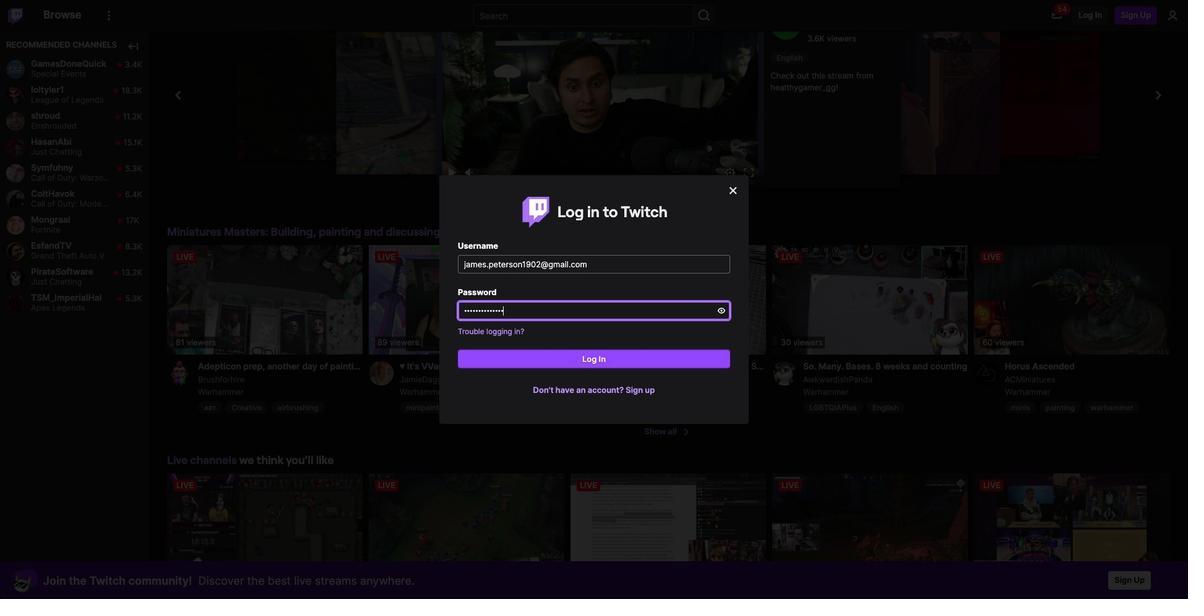 Task type: vqa. For each thing, say whether or not it's contained in the screenshot.
clown link
no



Task type: describe. For each thing, give the bounding box(es) containing it.
acminiatures image
[[974, 361, 999, 386]]

gamesdonequick image
[[6, 60, 25, 78]]

70/30 is back. sellout shroud is back!! reading all the subs and donations haha yup. image
[[772, 473, 968, 584]]

show all element
[[644, 426, 677, 438]]

Enter your password password field
[[458, 302, 730, 320]]

studioj7 image
[[571, 361, 595, 386]]

horus ascended image
[[974, 245, 1170, 355]]

rerun - awesome games done quick 2024 - see pinned message! image
[[167, 473, 363, 584]]

mongraal image
[[6, 216, 25, 234]]

recommended channels group
[[0, 31, 149, 316]]

coolcat image
[[12, 568, 37, 593]]

symfuhny image
[[6, 164, 25, 182]]

hasanabi image
[[6, 138, 25, 156]]

unstoppable freight train climb top ! path destruction chaos evil ! hero saved . me !! comic book character real life ! the great t1 !!! image
[[369, 473, 564, 584]]

♥ it's vvampire vvednesday! ♥ || closet vamp cosplay while i paint the newly turned from @wittlegoblin & @bssterrain || !patreon image
[[369, 245, 564, 355]]

jamiedaggers image
[[369, 361, 394, 386]]

Search Input search field
[[473, 4, 694, 27]]

webway wednesday - 40k striking scorpions + viewers gallery !griffin !signum !discord image
[[571, 245, 766, 355]]

loltyler1 image
[[6, 86, 25, 104]]

colthavok image
[[6, 190, 25, 208]]



Task type: locate. For each thing, give the bounding box(es) containing it.
Enter your username text field
[[458, 255, 730, 274]]

awkwardishpanda image
[[772, 361, 797, 386]]

🚨twitch revenue update + jon stewart back at daily show🚨newhampshire w for trump🚨meme review🚨tiktok watch🚨 fun reacts 🚨 image
[[571, 473, 766, 584]]

tsm_imperialhal image
[[6, 294, 25, 312]]

esfandtv image
[[6, 242, 25, 260]]

so. many. bases. 8 weeks and counting image
[[772, 245, 968, 355]]

piratesoftware image
[[6, 268, 25, 286]]

streamer awards 💜 announcements 💛 @ferretsoftware !heartbound !website !vote !tts image
[[974, 473, 1170, 584]]

brushforhire image
[[167, 361, 192, 386]]

shroud image
[[6, 112, 25, 130]]

adepticon prep, another day of painting for a living, and random nonsense image
[[167, 245, 363, 355]]



